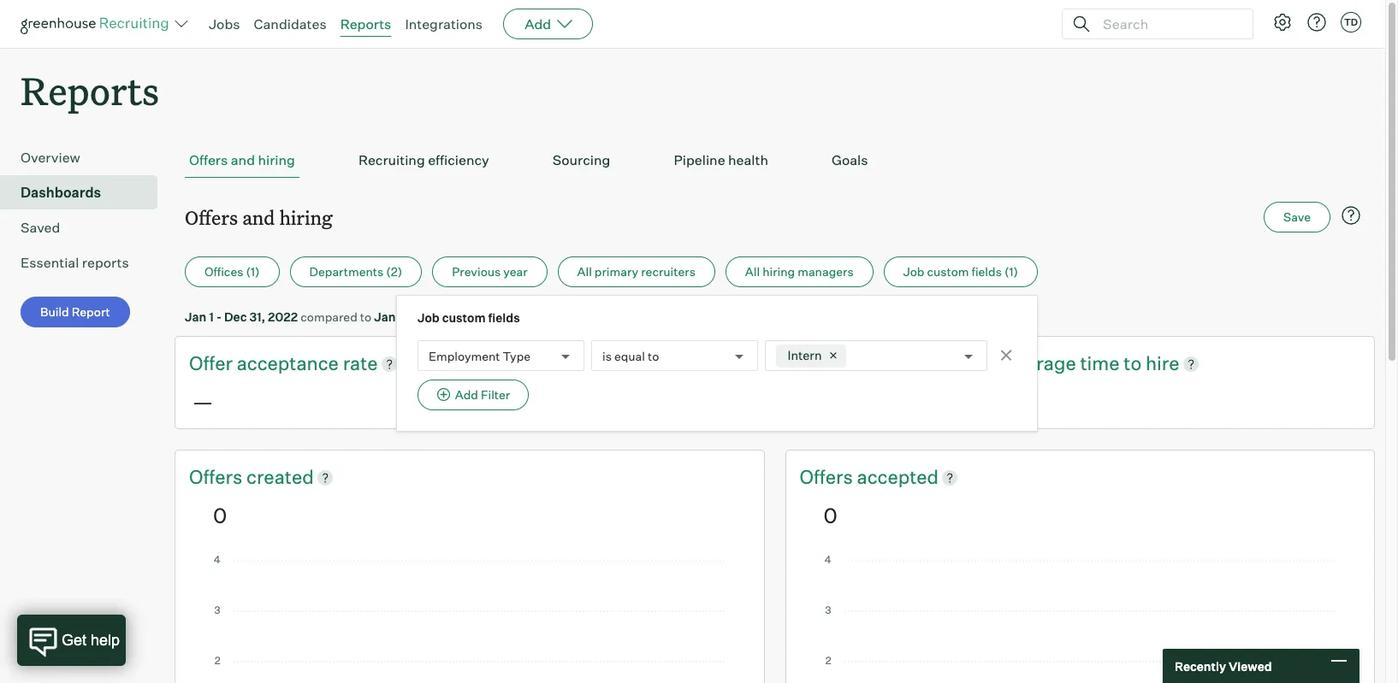 Task type: locate. For each thing, give the bounding box(es) containing it.
1 horizontal spatial 0
[[824, 503, 838, 529]]

(1) inside the job custom fields (1) button
[[1005, 265, 1019, 279]]

integrations link
[[405, 15, 483, 33]]

add for add filter
[[455, 388, 478, 403]]

- left "job custom fields"
[[406, 310, 411, 325]]

job for job custom fields
[[418, 311, 440, 325]]

31, left 2022
[[249, 310, 266, 325]]

1 horizontal spatial time link
[[1081, 351, 1124, 378]]

1 vertical spatial reports
[[21, 65, 159, 116]]

and
[[231, 152, 255, 169], [242, 205, 275, 230]]

reports right candidates
[[340, 15, 392, 33]]

0 vertical spatial hiring
[[258, 152, 295, 169]]

0 horizontal spatial dec
[[224, 310, 247, 325]]

tab list containing offers and hiring
[[185, 143, 1365, 178]]

integrations
[[405, 15, 483, 33]]

0 vertical spatial offers and hiring
[[189, 152, 295, 169]]

0 horizontal spatial -
[[216, 310, 222, 325]]

reports
[[340, 15, 392, 33], [21, 65, 159, 116]]

average link for fill
[[596, 351, 674, 378]]

1 horizontal spatial average link
[[1004, 351, 1081, 378]]

0 horizontal spatial to link
[[717, 351, 739, 378]]

1 horizontal spatial add
[[525, 15, 551, 33]]

employment
[[429, 349, 500, 364]]

1 time link from the left
[[674, 351, 717, 378]]

xychart image
[[213, 556, 726, 684], [824, 556, 1337, 684]]

save
[[1284, 210, 1311, 224]]

essential reports
[[21, 254, 129, 272]]

custom inside button
[[927, 265, 970, 279]]

- down offices
[[216, 310, 222, 325]]

—
[[193, 389, 213, 415]]

time for hire
[[1081, 352, 1120, 375]]

1 (1) from the left
[[246, 265, 260, 279]]

1 horizontal spatial to link
[[1124, 351, 1146, 378]]

fields for job custom fields (1)
[[972, 265, 1002, 279]]

0 horizontal spatial average
[[596, 352, 669, 375]]

1 horizontal spatial time
[[1081, 352, 1120, 375]]

to left hire
[[1124, 352, 1142, 375]]

1 horizontal spatial fields
[[972, 265, 1002, 279]]

1 down (2) at the top of the page
[[398, 310, 403, 325]]

accepted
[[857, 466, 939, 489]]

add button
[[503, 9, 593, 39]]

1 offers link from the left
[[189, 465, 247, 491]]

all inside 'all hiring managers' button
[[746, 265, 760, 279]]

all inside all primary recruiters button
[[577, 265, 592, 279]]

1 average from the left
[[596, 352, 669, 375]]

time left "fill"
[[674, 352, 713, 375]]

0 vertical spatial custom
[[927, 265, 970, 279]]

0 horizontal spatial add
[[455, 388, 478, 403]]

2 xychart image from the left
[[824, 556, 1337, 684]]

time link for hire
[[1081, 351, 1124, 378]]

average
[[596, 352, 669, 375], [1004, 352, 1077, 375]]

fields
[[972, 265, 1002, 279], [488, 311, 520, 325]]

time link left hire link
[[1081, 351, 1124, 378]]

0 horizontal spatial 1
[[209, 310, 214, 325]]

departments (2)
[[310, 265, 403, 279]]

jobs link
[[209, 15, 240, 33]]

2 1 from the left
[[398, 310, 403, 325]]

2 dec from the left
[[414, 310, 436, 325]]

to link
[[717, 351, 739, 378], [1124, 351, 1146, 378]]

departments
[[310, 265, 384, 279]]

dec
[[224, 310, 247, 325], [414, 310, 436, 325]]

all left managers
[[746, 265, 760, 279]]

sourcing button
[[549, 143, 615, 178]]

0 vertical spatial and
[[231, 152, 255, 169]]

0 horizontal spatial all
[[577, 265, 592, 279]]

1 horizontal spatial average
[[1004, 352, 1077, 375]]

0 horizontal spatial average link
[[596, 351, 674, 378]]

hiring
[[258, 152, 295, 169], [279, 205, 333, 230], [763, 265, 795, 279]]

1 horizontal spatial reports
[[340, 15, 392, 33]]

2 offers link from the left
[[800, 465, 857, 491]]

offer acceptance
[[189, 352, 343, 375]]

1 average time to from the left
[[596, 352, 739, 375]]

2 (1) from the left
[[1005, 265, 1019, 279]]

0 horizontal spatial time
[[674, 352, 713, 375]]

1 1 from the left
[[209, 310, 214, 325]]

0 horizontal spatial jan
[[185, 310, 206, 325]]

xychart image for accepted
[[824, 556, 1337, 684]]

td
[[1345, 16, 1359, 28]]

2 average from the left
[[1004, 352, 1077, 375]]

to link for fill
[[717, 351, 739, 378]]

all left the 'primary'
[[577, 265, 592, 279]]

time link left fill link at the bottom right of the page
[[674, 351, 717, 378]]

-
[[216, 310, 222, 325], [406, 310, 411, 325]]

0 horizontal spatial 31,
[[249, 310, 266, 325]]

1 horizontal spatial average time to
[[1004, 352, 1146, 375]]

custom
[[927, 265, 970, 279], [442, 311, 486, 325]]

0 for created
[[213, 503, 227, 529]]

job
[[904, 265, 925, 279], [418, 311, 440, 325]]

2 to link from the left
[[1124, 351, 1146, 378]]

0 horizontal spatial offers link
[[189, 465, 247, 491]]

1 to link from the left
[[717, 351, 739, 378]]

all
[[577, 265, 592, 279], [746, 265, 760, 279]]

jan 1 - dec 31, 2022 compared to jan 1 - dec 31, 2021
[[185, 310, 485, 325]]

fill link
[[739, 351, 760, 378]]

1 vertical spatial fields
[[488, 311, 520, 325]]

time link
[[674, 351, 717, 378], [1081, 351, 1124, 378]]

1 up offer
[[209, 310, 214, 325]]

1 vertical spatial add
[[455, 388, 478, 403]]

recruiters
[[641, 265, 696, 279]]

1 vertical spatial custom
[[442, 311, 486, 325]]

0 horizontal spatial average time to
[[596, 352, 739, 375]]

saved
[[21, 219, 60, 236]]

filter
[[481, 388, 510, 403]]

offices (1) button
[[185, 257, 280, 288]]

2 time link from the left
[[1081, 351, 1124, 378]]

acceptance
[[237, 352, 339, 375]]

1 horizontal spatial (1)
[[1005, 265, 1019, 279]]

previous
[[452, 265, 501, 279]]

xychart image for created
[[213, 556, 726, 684]]

to
[[360, 310, 372, 325], [648, 349, 659, 364], [717, 352, 735, 375], [1124, 352, 1142, 375]]

recruiting efficiency
[[359, 152, 489, 169]]

1 time from the left
[[674, 352, 713, 375]]

1 horizontal spatial 1
[[398, 310, 403, 325]]

report
[[72, 305, 110, 319]]

0 horizontal spatial job
[[418, 311, 440, 325]]

candidates
[[254, 15, 327, 33]]

2 average link from the left
[[1004, 351, 1081, 378]]

offer link
[[189, 351, 237, 378]]

recruiting
[[359, 152, 425, 169]]

time left hire
[[1081, 352, 1120, 375]]

offers
[[189, 152, 228, 169], [185, 205, 238, 230], [189, 466, 247, 489], [800, 466, 857, 489]]

jan down (2) at the top of the page
[[374, 310, 396, 325]]

1 horizontal spatial -
[[406, 310, 411, 325]]

previous year
[[452, 265, 528, 279]]

1 vertical spatial job
[[418, 311, 440, 325]]

offers and hiring button
[[185, 143, 300, 178]]

average link
[[596, 351, 674, 378], [1004, 351, 1081, 378]]

2 0 from the left
[[824, 503, 838, 529]]

2 average time to from the left
[[1004, 352, 1146, 375]]

offers and hiring
[[189, 152, 295, 169], [185, 205, 333, 230]]

intern
[[788, 348, 822, 364]]

1 xychart image from the left
[[213, 556, 726, 684]]

to left "fill"
[[717, 352, 735, 375]]

0 for accepted
[[824, 503, 838, 529]]

greenhouse recruiting image
[[21, 14, 175, 34]]

pipeline health button
[[670, 143, 773, 178]]

fill
[[739, 352, 760, 375]]

2 time from the left
[[1081, 352, 1120, 375]]

1 horizontal spatial job
[[904, 265, 925, 279]]

essential reports link
[[21, 253, 151, 273]]

dec down offices (1) button
[[224, 310, 247, 325]]

add filter
[[455, 388, 510, 403]]

add filter button
[[418, 380, 529, 411]]

add inside "popup button"
[[525, 15, 551, 33]]

0 horizontal spatial 0
[[213, 503, 227, 529]]

1
[[209, 310, 214, 325], [398, 310, 403, 325]]

average for hire
[[1004, 352, 1077, 375]]

average time to
[[596, 352, 739, 375], [1004, 352, 1146, 375]]

essential
[[21, 254, 79, 272]]

2 all from the left
[[746, 265, 760, 279]]

dashboards link
[[21, 183, 151, 203]]

created link
[[247, 465, 314, 491]]

0 horizontal spatial time link
[[674, 351, 717, 378]]

add
[[525, 15, 551, 33], [455, 388, 478, 403]]

1 horizontal spatial custom
[[927, 265, 970, 279]]

average time to for fill
[[596, 352, 739, 375]]

efficiency
[[428, 152, 489, 169]]

and inside offers and hiring button
[[231, 152, 255, 169]]

primary
[[595, 265, 639, 279]]

1 average link from the left
[[596, 351, 674, 378]]

0 vertical spatial reports
[[340, 15, 392, 33]]

build report
[[40, 305, 110, 319]]

(1)
[[246, 265, 260, 279], [1005, 265, 1019, 279]]

0 vertical spatial fields
[[972, 265, 1002, 279]]

0 vertical spatial job
[[904, 265, 925, 279]]

average for fill
[[596, 352, 669, 375]]

31,
[[249, 310, 266, 325], [439, 310, 455, 325]]

1 horizontal spatial dec
[[414, 310, 436, 325]]

0 horizontal spatial fields
[[488, 311, 520, 325]]

31, left 2021
[[439, 310, 455, 325]]

fields inside button
[[972, 265, 1002, 279]]

(2)
[[386, 265, 403, 279]]

1 vertical spatial offers and hiring
[[185, 205, 333, 230]]

0 horizontal spatial (1)
[[246, 265, 260, 279]]

all primary recruiters button
[[558, 257, 716, 288]]

0 vertical spatial add
[[525, 15, 551, 33]]

0
[[213, 503, 227, 529], [824, 503, 838, 529]]

1 horizontal spatial 31,
[[439, 310, 455, 325]]

0 horizontal spatial custom
[[442, 311, 486, 325]]

jan up offer
[[185, 310, 206, 325]]

1 horizontal spatial xychart image
[[824, 556, 1337, 684]]

add inside button
[[455, 388, 478, 403]]

1 horizontal spatial all
[[746, 265, 760, 279]]

0 horizontal spatial reports
[[21, 65, 159, 116]]

1 vertical spatial hiring
[[279, 205, 333, 230]]

job inside button
[[904, 265, 925, 279]]

1 horizontal spatial offers link
[[800, 465, 857, 491]]

1 0 from the left
[[213, 503, 227, 529]]

faq image
[[1341, 206, 1362, 226]]

1 horizontal spatial jan
[[374, 310, 396, 325]]

recently viewed
[[1175, 660, 1273, 674]]

dec left 2021
[[414, 310, 436, 325]]

0 horizontal spatial xychart image
[[213, 556, 726, 684]]

tab list
[[185, 143, 1365, 178]]

time
[[674, 352, 713, 375], [1081, 352, 1120, 375]]

reports down greenhouse recruiting 'image' in the left top of the page
[[21, 65, 159, 116]]

1 all from the left
[[577, 265, 592, 279]]



Task type: describe. For each thing, give the bounding box(es) containing it.
saved link
[[21, 218, 151, 238]]

rate
[[343, 352, 378, 375]]

job custom fields (1) button
[[884, 257, 1038, 288]]

1 dec from the left
[[224, 310, 247, 325]]

offers link for accepted
[[800, 465, 857, 491]]

build report button
[[21, 297, 130, 328]]

custom for job custom fields (1)
[[927, 265, 970, 279]]

employment type
[[429, 349, 531, 364]]

job custom fields
[[418, 311, 520, 325]]

is
[[603, 349, 612, 364]]

all for all hiring managers
[[746, 265, 760, 279]]

sourcing
[[553, 152, 611, 169]]

hire
[[1146, 352, 1180, 375]]

goals button
[[828, 143, 873, 178]]

departments (2) button
[[290, 257, 422, 288]]

managers
[[798, 265, 854, 279]]

average link for hire
[[1004, 351, 1081, 378]]

dashboards
[[21, 184, 101, 201]]

equal
[[615, 349, 645, 364]]

1 vertical spatial and
[[242, 205, 275, 230]]

previous year button
[[432, 257, 548, 288]]

viewed
[[1229, 660, 1273, 674]]

to link for hire
[[1124, 351, 1146, 378]]

offices (1)
[[205, 265, 260, 279]]

2 vertical spatial hiring
[[763, 265, 795, 279]]

all for all primary recruiters
[[577, 265, 592, 279]]

custom for job custom fields
[[442, 311, 486, 325]]

job custom fields (1)
[[904, 265, 1019, 279]]

offers link for created
[[189, 465, 247, 491]]

jobs
[[209, 15, 240, 33]]

overview
[[21, 149, 80, 166]]

overview link
[[21, 147, 151, 168]]

candidates link
[[254, 15, 327, 33]]

1 jan from the left
[[185, 310, 206, 325]]

goals
[[832, 152, 868, 169]]

td button
[[1338, 9, 1365, 36]]

time for fill
[[674, 352, 713, 375]]

2022
[[268, 310, 298, 325]]

to right compared
[[360, 310, 372, 325]]

compared
[[301, 310, 358, 325]]

offices
[[205, 265, 243, 279]]

job for job custom fields (1)
[[904, 265, 925, 279]]

pipeline health
[[674, 152, 769, 169]]

offers inside button
[[189, 152, 228, 169]]

recruiting efficiency button
[[354, 143, 494, 178]]

Search text field
[[1099, 12, 1238, 36]]

pipeline
[[674, 152, 726, 169]]

year
[[504, 265, 528, 279]]

1 31, from the left
[[249, 310, 266, 325]]

save button
[[1264, 202, 1331, 233]]

recently
[[1175, 660, 1227, 674]]

1 - from the left
[[216, 310, 222, 325]]

hire link
[[1146, 351, 1180, 378]]

offer
[[189, 352, 233, 375]]

fields for job custom fields
[[488, 311, 520, 325]]

all hiring managers button
[[726, 257, 874, 288]]

rate link
[[343, 351, 378, 378]]

(1) inside offices (1) button
[[246, 265, 260, 279]]

to right equal
[[648, 349, 659, 364]]

acceptance link
[[237, 351, 343, 378]]

build
[[40, 305, 69, 319]]

created
[[247, 466, 314, 489]]

add for add
[[525, 15, 551, 33]]

time link for fill
[[674, 351, 717, 378]]

is equal to
[[603, 349, 659, 364]]

accepted link
[[857, 465, 939, 491]]

2021
[[457, 310, 485, 325]]

all primary recruiters
[[577, 265, 696, 279]]

average time to for hire
[[1004, 352, 1146, 375]]

reports link
[[340, 15, 392, 33]]

2 - from the left
[[406, 310, 411, 325]]

td button
[[1341, 12, 1362, 33]]

offers and hiring inside button
[[189, 152, 295, 169]]

type
[[503, 349, 531, 364]]

2 jan from the left
[[374, 310, 396, 325]]

2 31, from the left
[[439, 310, 455, 325]]

reports
[[82, 254, 129, 272]]

health
[[729, 152, 769, 169]]

all hiring managers
[[746, 265, 854, 279]]

configure image
[[1273, 12, 1293, 33]]



Task type: vqa. For each thing, say whether or not it's contained in the screenshot.
'LINKEDIN'
no



